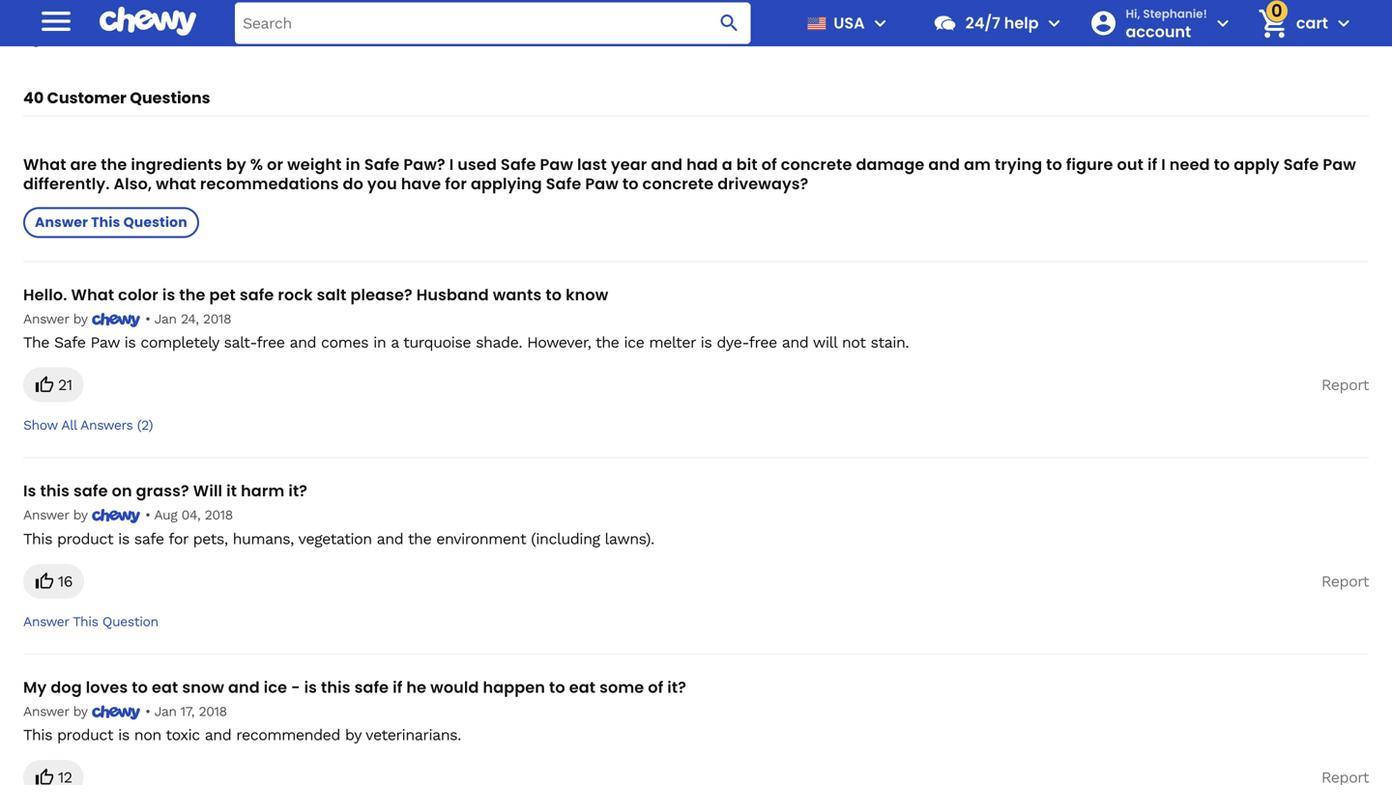 Task type: locate. For each thing, give the bounding box(es) containing it.
1 horizontal spatial it?
[[667, 677, 686, 699]]

by left %
[[226, 154, 246, 176]]

2 vertical spatial •
[[145, 704, 150, 720]]

you
[[367, 173, 397, 195]]

chewy image for color
[[91, 313, 141, 328]]

0 vertical spatial in
[[346, 154, 360, 176]]

ingredients
[[131, 154, 222, 176]]

1 vertical spatial report
[[1321, 573, 1369, 591]]

2 report from the top
[[1321, 573, 1369, 591]]

salt
[[317, 284, 347, 306]]

chewy image for safe
[[91, 510, 141, 524]]

0 horizontal spatial answers
[[80, 418, 133, 434]]

a inside what are the ingredients by % or weight in safe paw? i used safe paw last year and had a bit of concrete damage and am trying to figure out if i need to apply safe paw differently.  also, what recommedations do you have for applying safe paw to concrete driveways?
[[722, 154, 733, 176]]

free down rock
[[257, 334, 285, 352]]

in
[[346, 154, 360, 176], [373, 334, 386, 352]]

free
[[257, 334, 285, 352], [749, 334, 777, 352]]

1 vertical spatial of
[[648, 677, 663, 699]]

•
[[145, 311, 150, 327], [145, 508, 150, 524], [145, 704, 150, 720]]

answer for is
[[23, 508, 69, 524]]

safe down aug
[[134, 530, 164, 548]]

trying
[[995, 154, 1042, 176]]

2 vertical spatial a
[[391, 334, 399, 352]]

0 horizontal spatial in
[[346, 154, 360, 176]]

0 vertical spatial product
[[57, 530, 113, 548]]

question inside ask a question button
[[287, 30, 343, 45]]

answer down 16 "button"
[[23, 614, 69, 630]]

a inside ask a question button
[[276, 30, 283, 45]]

is right -
[[304, 677, 317, 699]]

is this safe on grass?  will it harm it?
[[23, 481, 308, 502]]

answer this question button down 16
[[23, 614, 158, 631]]

and left will
[[782, 334, 808, 352]]

3 • from the top
[[145, 704, 150, 720]]

question
[[287, 30, 343, 45], [123, 213, 187, 232], [102, 614, 158, 630]]

would
[[430, 677, 479, 699]]

if left he
[[393, 677, 403, 699]]

cart menu image
[[1332, 12, 1355, 35]]

• jan 17, 2018
[[141, 704, 227, 720]]

to right last
[[622, 173, 639, 195]]

0 vertical spatial a
[[276, 30, 283, 45]]

• jan 24, 2018
[[141, 311, 231, 327]]

the
[[23, 334, 49, 352]]

report button
[[1321, 368, 1369, 403], [1321, 564, 1369, 599]]

2018 down pet on the top of the page
[[203, 311, 231, 327]]

0 horizontal spatial for
[[168, 530, 188, 548]]

stain.
[[871, 334, 909, 352]]

what left color
[[71, 284, 114, 306]]

by down my dog loves to eat snow and ice - is this safe if he would happen to eat some of it?
[[345, 726, 361, 745]]

menu image
[[869, 12, 892, 35]]

what inside what are the ingredients by % or weight in safe paw? i used safe paw last year and had a bit of concrete damage and am trying to figure out if i need to apply safe paw differently.  also, what recommedations do you have for applying safe paw to concrete driveways?
[[23, 154, 66, 176]]

1 horizontal spatial free
[[749, 334, 777, 352]]

question for answers
[[287, 30, 343, 45]]

product for safe
[[57, 530, 113, 548]]

this up 16 "button"
[[23, 530, 52, 548]]

for right 'have'
[[445, 173, 467, 195]]

1 horizontal spatial answers
[[149, 24, 234, 51]]

1 vertical spatial report button
[[1321, 564, 1369, 599]]

2 vertical spatial 2018
[[199, 704, 227, 720]]

is left dye-
[[701, 334, 712, 352]]

my dog loves to eat snow and ice - is this safe if he would happen to eat some of it?
[[23, 677, 686, 699]]

paw down color
[[90, 334, 120, 352]]

answer
[[35, 213, 88, 232], [23, 311, 69, 327], [23, 508, 69, 524], [23, 614, 69, 630], [23, 704, 69, 720]]

2 horizontal spatial a
[[722, 154, 733, 176]]

jan left 24,
[[154, 311, 177, 327]]

questions up "customer"
[[23, 24, 124, 51]]

a left bit at the right top
[[722, 154, 733, 176]]

stephanie!
[[1143, 6, 1207, 22]]

a
[[276, 30, 283, 45], [722, 154, 733, 176], [391, 334, 399, 352]]

to right 'need'
[[1214, 154, 1230, 176]]

0 vertical spatial answer by
[[23, 311, 91, 327]]

Product search field
[[235, 2, 751, 44]]

04,
[[181, 508, 200, 524]]

i left 'need'
[[1161, 154, 1166, 176]]

1 vertical spatial answers
[[80, 418, 133, 434]]

are
[[70, 154, 97, 176]]

1 horizontal spatial this
[[321, 677, 351, 699]]

dog
[[51, 677, 82, 699]]

of right bit at the right top
[[762, 154, 777, 176]]

safe
[[240, 284, 274, 306], [73, 481, 108, 502], [134, 530, 164, 548], [354, 677, 389, 699]]

by for loves
[[73, 704, 87, 720]]

• up non
[[145, 704, 150, 720]]

answer down hello.
[[23, 311, 69, 327]]

answer this question down also,
[[35, 213, 187, 232]]

environment
[[436, 530, 526, 548]]

• for is
[[145, 311, 150, 327]]

0 horizontal spatial this
[[40, 481, 70, 502]]

report for hello. what color is the pet safe rock salt please? husband wants to know
[[1321, 376, 1369, 395]]

1 answer by from the top
[[23, 311, 91, 327]]

1 horizontal spatial if
[[1147, 154, 1157, 176]]

by
[[226, 154, 246, 176], [73, 311, 87, 327], [73, 508, 87, 524], [73, 704, 87, 720], [345, 726, 361, 745]]

24/7 help
[[965, 12, 1039, 34]]

the left environment
[[408, 530, 431, 548]]

product up 16
[[57, 530, 113, 548]]

answer by down is
[[23, 508, 91, 524]]

in inside what are the ingredients by % or weight in safe paw? i used safe paw last year and had a bit of concrete damage and am trying to figure out if i need to apply safe paw differently.  also, what recommedations do you have for applying safe paw to concrete driveways?
[[346, 154, 360, 176]]

0 horizontal spatial i
[[449, 154, 454, 176]]

ask a question
[[249, 30, 343, 45]]

answers right all
[[80, 418, 133, 434]]

2018 right 17,
[[199, 704, 227, 720]]

to left know
[[546, 284, 562, 306]]

concrete right bit at the right top
[[781, 154, 852, 176]]

in right comes
[[373, 334, 386, 352]]

0 horizontal spatial concrete
[[642, 173, 714, 195]]

-
[[291, 677, 300, 699]]

1 vertical spatial answer this question button
[[23, 614, 158, 631]]

0 vertical spatial of
[[762, 154, 777, 176]]

0 vertical spatial 2018
[[203, 311, 231, 327]]

0 vertical spatial answer this question button
[[23, 207, 199, 238]]

a right ask
[[276, 30, 283, 45]]

1 vertical spatial jan
[[154, 704, 177, 720]]

what left are
[[23, 154, 66, 176]]

1 horizontal spatial eat
[[569, 677, 596, 699]]

jan for is
[[154, 311, 177, 327]]

• down color
[[145, 311, 150, 327]]

1 horizontal spatial what
[[71, 284, 114, 306]]

i left used
[[449, 154, 454, 176]]

of right some
[[648, 677, 663, 699]]

1 jan from the top
[[154, 311, 177, 327]]

1 vertical spatial ice
[[264, 677, 287, 699]]

year
[[611, 154, 647, 176]]

2 answer by from the top
[[23, 508, 91, 524]]

this
[[91, 213, 120, 232], [23, 530, 52, 548], [73, 614, 98, 630], [23, 726, 52, 745]]

answer this question button
[[23, 207, 199, 238], [23, 614, 158, 631]]

answer by down dog
[[23, 704, 91, 720]]

1 report from the top
[[1321, 376, 1369, 395]]

1 free from the left
[[257, 334, 285, 352]]

chewy image
[[91, 313, 141, 328], [91, 510, 141, 524], [91, 706, 141, 721]]

1 vertical spatial for
[[168, 530, 188, 548]]

is
[[162, 284, 175, 306], [124, 334, 136, 352], [701, 334, 712, 352], [118, 530, 129, 548], [304, 677, 317, 699], [118, 726, 129, 745]]

0 vertical spatial jan
[[154, 311, 177, 327]]

0 vertical spatial answers
[[149, 24, 234, 51]]

and left am
[[928, 154, 960, 176]]

free left will
[[749, 334, 777, 352]]

non
[[134, 726, 161, 745]]

answer down is
[[23, 508, 69, 524]]

this down also,
[[91, 213, 120, 232]]

answer by
[[23, 311, 91, 327], [23, 508, 91, 524], [23, 704, 91, 720]]

2 • from the top
[[145, 508, 150, 524]]

21 button
[[23, 368, 84, 403]]

ice left melter
[[624, 334, 644, 352]]

a left the turquoise
[[391, 334, 399, 352]]

answer down my
[[23, 704, 69, 720]]

this right -
[[321, 677, 351, 699]]

hello.
[[23, 284, 67, 306]]

vegetation
[[298, 530, 372, 548]]

wants
[[493, 284, 542, 306]]

chewy image down color
[[91, 313, 141, 328]]

safe right used
[[501, 154, 536, 176]]

jan left 17,
[[154, 704, 177, 720]]

out
[[1117, 154, 1144, 176]]

cart
[[1296, 12, 1328, 34]]

1 vertical spatial chewy image
[[91, 510, 141, 524]]

jan
[[154, 311, 177, 327], [154, 704, 177, 720]]

he
[[406, 677, 427, 699]]

1 vertical spatial product
[[57, 726, 113, 745]]

eat left some
[[569, 677, 596, 699]]

chewy image down loves
[[91, 706, 141, 721]]

product down dog
[[57, 726, 113, 745]]

if inside what are the ingredients by % or weight in safe paw? i used safe paw last year and had a bit of concrete damage and am trying to figure out if i need to apply safe paw differently.  also, what recommedations do you have for applying safe paw to concrete driveways?
[[1147, 154, 1157, 176]]

answer by down hello.
[[23, 311, 91, 327]]

answers inside button
[[80, 418, 133, 434]]

0 horizontal spatial it?
[[288, 481, 308, 502]]

by up 16 "button"
[[73, 508, 87, 524]]

the right are
[[101, 154, 127, 176]]

1 vertical spatial in
[[373, 334, 386, 352]]

answer by for this
[[23, 508, 91, 524]]

apply
[[1234, 154, 1280, 176]]

also,
[[114, 173, 152, 195]]

1 horizontal spatial for
[[445, 173, 467, 195]]

is up • jan 24, 2018
[[162, 284, 175, 306]]

dye-
[[717, 334, 749, 352]]

this right is
[[40, 481, 70, 502]]

and
[[651, 154, 683, 176], [928, 154, 960, 176], [290, 334, 316, 352], [782, 334, 808, 352], [377, 530, 403, 548], [228, 677, 260, 699], [205, 726, 231, 745]]

0 vertical spatial report
[[1321, 376, 1369, 395]]

0 horizontal spatial free
[[257, 334, 285, 352]]

account menu image
[[1211, 12, 1234, 35]]

in left you at the top left of page
[[346, 154, 360, 176]]

0 vertical spatial for
[[445, 173, 467, 195]]

answer this question down 16
[[23, 614, 158, 630]]

2 i from the left
[[1161, 154, 1166, 176]]

1 horizontal spatial of
[[762, 154, 777, 176]]

toxic
[[166, 726, 200, 745]]

it? right some
[[667, 677, 686, 699]]

2 chewy image from the top
[[91, 510, 141, 524]]

1 horizontal spatial i
[[1161, 154, 1166, 176]]

safe left he
[[354, 677, 389, 699]]

1 i from the left
[[449, 154, 454, 176]]

question up loves
[[102, 614, 158, 630]]

0 horizontal spatial of
[[648, 677, 663, 699]]

and right toxic
[[205, 726, 231, 745]]

0 vertical spatial this
[[40, 481, 70, 502]]

0 vertical spatial it?
[[288, 481, 308, 502]]

Search text field
[[235, 2, 751, 44]]

0 vertical spatial •
[[145, 311, 150, 327]]

paw right apply
[[1323, 154, 1356, 176]]

24/7
[[965, 12, 1001, 34]]

3 answer by from the top
[[23, 704, 91, 720]]

2018 up the pets,
[[205, 508, 233, 524]]

answer for my
[[23, 704, 69, 720]]

16
[[58, 573, 73, 591]]

0 vertical spatial chewy image
[[91, 313, 141, 328]]

it? right 'harm'
[[288, 481, 308, 502]]

submit search image
[[718, 12, 741, 35]]

0 horizontal spatial what
[[23, 154, 66, 176]]

1 vertical spatial if
[[393, 677, 403, 699]]

0 vertical spatial answer this question
[[35, 213, 187, 232]]

1 horizontal spatial questions
[[130, 87, 210, 109]]

safe right "applying"
[[546, 173, 581, 195]]

3 chewy image from the top
[[91, 706, 141, 721]]

concrete
[[781, 154, 852, 176], [642, 173, 714, 195]]

0 horizontal spatial questions
[[23, 24, 124, 51]]

for
[[445, 173, 467, 195], [168, 530, 188, 548]]

is down color
[[124, 334, 136, 352]]

1 report button from the top
[[1321, 368, 1369, 403]]

ice left -
[[264, 677, 287, 699]]

1 vertical spatial what
[[71, 284, 114, 306]]

40
[[23, 87, 44, 109]]

2 vertical spatial chewy image
[[91, 706, 141, 721]]

figure
[[1066, 154, 1113, 176]]

report button for hello. what color is the pet safe rock salt please? husband wants to know
[[1321, 368, 1369, 403]]

2 vertical spatial answer by
[[23, 704, 91, 720]]

show all answers (2) button
[[23, 417, 153, 435]]

to
[[1046, 154, 1062, 176], [1214, 154, 1230, 176], [622, 173, 639, 195], [546, 284, 562, 306], [132, 677, 148, 699], [549, 677, 565, 699]]

is left non
[[118, 726, 129, 745]]

items image
[[1256, 6, 1290, 40]]

2 report button from the top
[[1321, 564, 1369, 599]]

do
[[343, 173, 363, 195]]

1 vertical spatial question
[[123, 213, 187, 232]]

0 vertical spatial question
[[287, 30, 343, 45]]

or
[[267, 154, 283, 176]]

eat up the • jan 17, 2018 on the left of page
[[152, 677, 178, 699]]

1 chewy image from the top
[[91, 313, 141, 328]]

paw right "applying"
[[585, 173, 619, 195]]

this product is non toxic and recommended by veterinarians.
[[23, 726, 461, 745]]

1 product from the top
[[57, 530, 113, 548]]

2 product from the top
[[57, 726, 113, 745]]

humans,
[[233, 530, 294, 548]]

i
[[449, 154, 454, 176], [1161, 154, 1166, 176]]

grass?
[[136, 481, 189, 502]]

question down what
[[123, 213, 187, 232]]

report button for is this safe on grass?  will it harm it?
[[1321, 564, 1369, 599]]

will
[[813, 334, 837, 352]]

1 answer this question button from the top
[[23, 207, 199, 238]]

0 vertical spatial if
[[1147, 154, 1157, 176]]

for down the • aug 04, 2018
[[168, 530, 188, 548]]

1 • from the top
[[145, 311, 150, 327]]

the
[[101, 154, 127, 176], [179, 284, 205, 306], [596, 334, 619, 352], [408, 530, 431, 548]]

and left had
[[651, 154, 683, 176]]

by down dog
[[73, 704, 87, 720]]

if right the "out"
[[1147, 154, 1157, 176]]

0 horizontal spatial a
[[276, 30, 283, 45]]

1 vertical spatial •
[[145, 508, 150, 524]]

questions up 'ingredients' on the left top of the page
[[130, 87, 210, 109]]

chewy image down on
[[91, 510, 141, 524]]

answer this question button down also,
[[23, 207, 199, 238]]

what
[[23, 154, 66, 176], [71, 284, 114, 306]]

0 vertical spatial what
[[23, 154, 66, 176]]

0 vertical spatial report button
[[1321, 368, 1369, 403]]

eat
[[152, 677, 178, 699], [569, 677, 596, 699]]

0 horizontal spatial eat
[[152, 677, 178, 699]]

and right vegetation
[[377, 530, 403, 548]]

concrete left bit at the right top
[[642, 173, 714, 195]]

1 vertical spatial 2018
[[205, 508, 233, 524]]

report
[[1321, 376, 1369, 395], [1321, 573, 1369, 591]]

1 horizontal spatial ice
[[624, 334, 644, 352]]

• left aug
[[145, 508, 150, 524]]

question right ask
[[287, 30, 343, 45]]

salt-
[[224, 334, 257, 352]]

1 vertical spatial a
[[722, 154, 733, 176]]

1 vertical spatial answer by
[[23, 508, 91, 524]]

jan for to
[[154, 704, 177, 720]]

help menu image
[[1043, 12, 1066, 35]]

2 jan from the top
[[154, 704, 177, 720]]

to left figure
[[1046, 154, 1062, 176]]

chewy image for loves
[[91, 706, 141, 721]]



Task type: vqa. For each thing, say whether or not it's contained in the screenshot.
Chewy
no



Task type: describe. For each thing, give the bounding box(es) containing it.
21
[[58, 376, 72, 395]]

the right however,
[[596, 334, 619, 352]]

1 vertical spatial answer this question
[[23, 614, 158, 630]]

questions & answers
[[23, 24, 234, 51]]

on
[[112, 481, 132, 502]]

customer
[[47, 87, 127, 109]]

1 horizontal spatial in
[[373, 334, 386, 352]]

last
[[577, 154, 607, 176]]

chewy home image
[[100, 0, 196, 43]]

0 horizontal spatial ice
[[264, 677, 287, 699]]

completely
[[141, 334, 219, 352]]

snow
[[182, 677, 224, 699]]

paw left last
[[540, 154, 573, 176]]

safe right "do"
[[364, 154, 400, 176]]

pets,
[[193, 530, 228, 548]]

the safe paw is completely salt-free and comes in a turquoise shade. however, the ice melter is dye-free and will not stain.
[[23, 334, 909, 352]]

please?
[[350, 284, 413, 306]]

this product is safe for pets, humans, vegetation and the environment (including lawns).
[[23, 530, 654, 548]]

hi, stephanie! account
[[1126, 6, 1207, 42]]

2 vertical spatial question
[[102, 614, 158, 630]]

need
[[1170, 154, 1210, 176]]

my
[[23, 677, 47, 699]]

hi,
[[1126, 6, 1140, 22]]

turquoise
[[403, 334, 471, 352]]

all
[[61, 418, 77, 434]]

will
[[193, 481, 223, 502]]

report for is this safe on grass?  will it harm it?
[[1321, 573, 1369, 591]]

2 free from the left
[[749, 334, 777, 352]]

pet
[[209, 284, 236, 306]]

safe right apply
[[1284, 154, 1319, 176]]

shade.
[[476, 334, 522, 352]]

chewy support image
[[933, 11, 958, 36]]

what are the ingredients by % or weight in safe paw? i used safe paw last year and had a bit of concrete damage and am trying to figure out if i need to apply safe paw differently.  also, what recommedations do you have for applying safe paw to concrete driveways?
[[23, 154, 1356, 195]]

0 horizontal spatial if
[[393, 677, 403, 699]]

safe left on
[[73, 481, 108, 502]]

24/7 help link
[[925, 0, 1039, 46]]

question for the
[[123, 213, 187, 232]]

2 eat from the left
[[569, 677, 596, 699]]

applying
[[471, 173, 542, 195]]

1 horizontal spatial a
[[391, 334, 399, 352]]

this down 16 "button"
[[73, 614, 98, 630]]

damage
[[856, 154, 925, 176]]

0 vertical spatial ice
[[624, 334, 644, 352]]

1 horizontal spatial concrete
[[781, 154, 852, 176]]

1 vertical spatial this
[[321, 677, 351, 699]]

hello. what color is the pet safe rock salt please? husband wants to know
[[23, 284, 608, 306]]

by inside what are the ingredients by % or weight in safe paw? i used safe paw last year and had a bit of concrete damage and am trying to figure out if i need to apply safe paw differently.  also, what recommedations do you have for applying safe paw to concrete driveways?
[[226, 154, 246, 176]]

weight
[[287, 154, 342, 176]]

usa button
[[799, 0, 892, 46]]

account
[[1126, 21, 1191, 42]]

bit
[[736, 154, 758, 176]]

• aug 04, 2018
[[141, 508, 233, 524]]

used
[[458, 154, 497, 176]]

and right snow
[[228, 677, 260, 699]]

color
[[118, 284, 158, 306]]

answer for hello.
[[23, 311, 69, 327]]

cart link
[[1250, 0, 1328, 46]]

answers for all
[[80, 418, 133, 434]]

driveways?
[[718, 173, 809, 195]]

for inside what are the ingredients by % or weight in safe paw? i used safe paw last year and had a bit of concrete damage and am trying to figure out if i need to apply safe paw differently.  also, what recommedations do you have for applying safe paw to concrete driveways?
[[445, 173, 467, 195]]

some
[[599, 677, 644, 699]]

17,
[[180, 704, 194, 720]]

show
[[23, 418, 58, 434]]

safe right the
[[54, 334, 86, 352]]

menu image
[[37, 2, 75, 40]]

have
[[401, 173, 441, 195]]

2018 for pet
[[203, 311, 231, 327]]

40 customer questions
[[23, 87, 210, 109]]

melter
[[649, 334, 696, 352]]

• for to
[[145, 704, 150, 720]]

ask
[[249, 30, 272, 45]]

2018 for will
[[205, 508, 233, 524]]

usa
[[834, 12, 865, 34]]

happen
[[483, 677, 545, 699]]

paw?
[[404, 154, 445, 176]]

1 vertical spatial it?
[[667, 677, 686, 699]]

answer by for dog
[[23, 704, 91, 720]]

safe right pet on the top of the page
[[240, 284, 274, 306]]

answers for &
[[149, 24, 234, 51]]

&
[[129, 24, 144, 51]]

by for color
[[73, 311, 87, 327]]

is down on
[[118, 530, 129, 548]]

aug
[[154, 508, 177, 524]]

differently.
[[23, 173, 110, 195]]

is
[[23, 481, 36, 502]]

loves
[[86, 677, 128, 699]]

of inside what are the ingredients by % or weight in safe paw? i used safe paw last year and had a bit of concrete damage and am trying to figure out if i need to apply safe paw differently.  also, what recommedations do you have for applying safe paw to concrete driveways?
[[762, 154, 777, 176]]

veterinarians.
[[366, 726, 461, 745]]

• for on
[[145, 508, 150, 524]]

not
[[842, 334, 866, 352]]

what
[[156, 173, 196, 195]]

product for loves
[[57, 726, 113, 745]]

answer this question inside answer this question button
[[35, 213, 187, 232]]

ask a question button
[[249, 29, 343, 47]]

the inside what are the ingredients by % or weight in safe paw? i used safe paw last year and had a bit of concrete damage and am trying to figure out if i need to apply safe paw differently.  also, what recommedations do you have for applying safe paw to concrete driveways?
[[101, 154, 127, 176]]

(2)
[[137, 418, 153, 434]]

know
[[566, 284, 608, 306]]

and left comes
[[290, 334, 316, 352]]

2018 for snow
[[199, 704, 227, 720]]

harm
[[241, 481, 285, 502]]

1 vertical spatial questions
[[130, 87, 210, 109]]

to right happen
[[549, 677, 565, 699]]

this down my
[[23, 726, 52, 745]]

however,
[[527, 334, 591, 352]]

had
[[686, 154, 718, 176]]

recommedations
[[200, 173, 339, 195]]

comes
[[321, 334, 368, 352]]

show all answers (2)
[[23, 418, 153, 434]]

by for safe
[[73, 508, 87, 524]]

2 answer this question button from the top
[[23, 614, 158, 631]]

0 vertical spatial questions
[[23, 24, 124, 51]]

husband
[[416, 284, 489, 306]]

(including
[[531, 530, 600, 548]]

1 eat from the left
[[152, 677, 178, 699]]

help
[[1004, 12, 1039, 34]]

it
[[226, 481, 237, 502]]

am
[[964, 154, 991, 176]]

to right loves
[[132, 677, 148, 699]]

16 button
[[23, 564, 84, 599]]

%
[[250, 154, 263, 176]]

answer by for what
[[23, 311, 91, 327]]

answer down differently.
[[35, 213, 88, 232]]

lawns).
[[605, 530, 654, 548]]

recommended
[[236, 726, 340, 745]]

the up 24,
[[179, 284, 205, 306]]



